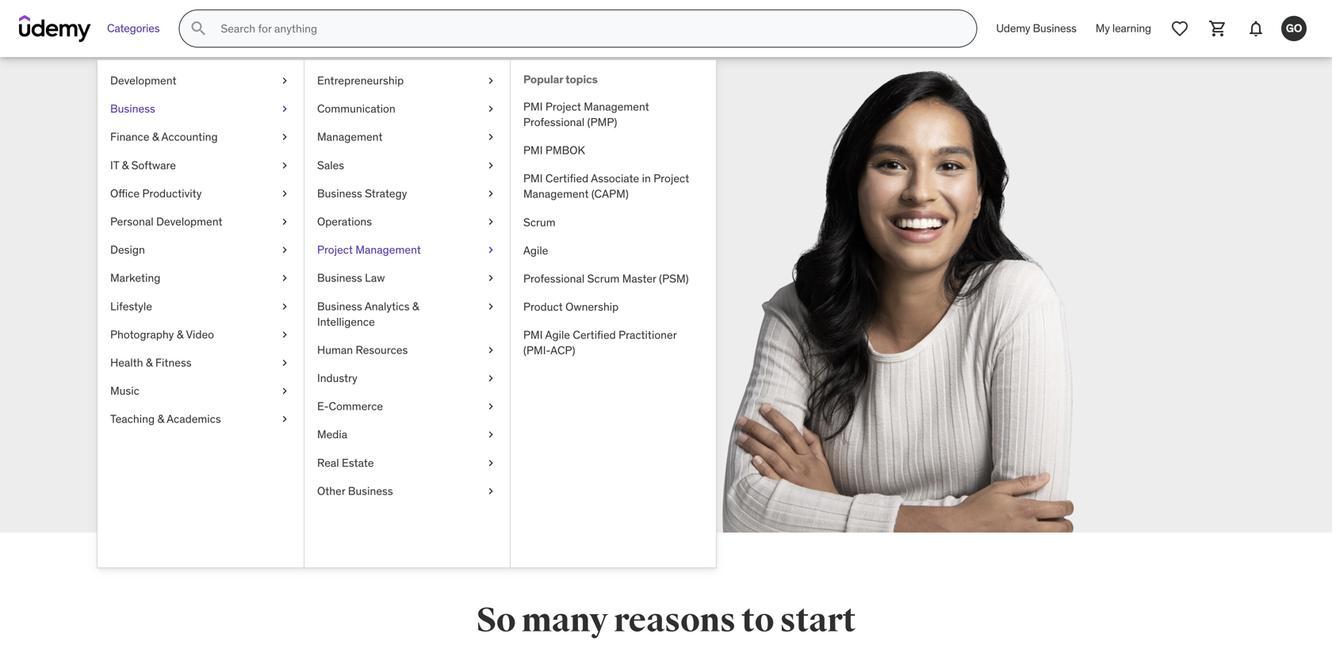 Task type: describe. For each thing, give the bounding box(es) containing it.
get started link
[[186, 350, 439, 388]]

pmi agile certified practitioner (pmi-acp)
[[523, 328, 677, 358]]

entrepreneurship link
[[305, 67, 510, 95]]

commerce
[[329, 399, 383, 414]]

xsmall image for sales
[[485, 158, 497, 173]]

development link
[[98, 67, 304, 95]]

xsmall image for finance & accounting
[[278, 129, 291, 145]]

my
[[1096, 21, 1110, 35]]

product ownership
[[523, 300, 619, 314]]

product
[[523, 300, 563, 314]]

many
[[522, 600, 608, 642]]

human resources link
[[305, 336, 510, 364]]

Search for anything text field
[[218, 15, 957, 42]]

xsmall image for operations
[[485, 214, 497, 230]]

lifestyle
[[110, 299, 152, 313]]

pmi certified associate in project management (capm) link
[[511, 165, 716, 208]]

photography & video
[[110, 327, 214, 342]]

teaching
[[110, 412, 155, 426]]

management inside pmi project management professional (pmp)
[[584, 99, 649, 114]]

personal development link
[[98, 208, 304, 236]]

music link
[[98, 377, 304, 405]]

design link
[[98, 236, 304, 264]]

intelligence
[[317, 315, 375, 329]]

your
[[301, 317, 330, 336]]

pmi for pmi pmbok
[[523, 143, 543, 157]]

e-commerce
[[317, 399, 383, 414]]

udemy business link
[[987, 10, 1086, 48]]

and
[[334, 296, 359, 315]]

finance & accounting
[[110, 130, 218, 144]]

pmi for pmi project management professional (pmp)
[[523, 99, 543, 114]]

become
[[186, 296, 241, 315]]

agile link
[[511, 237, 716, 265]]

business for business analytics & intelligence
[[317, 299, 362, 313]]

real estate
[[317, 456, 374, 470]]

1 horizontal spatial scrum
[[587, 272, 620, 286]]

including
[[236, 317, 297, 336]]

business down estate
[[348, 484, 393, 498]]

human resources
[[317, 343, 408, 357]]

office
[[110, 186, 140, 201]]

management up law
[[356, 243, 421, 257]]

business strategy
[[317, 186, 407, 201]]

my learning
[[1096, 21, 1151, 35]]

popular topics
[[523, 72, 598, 86]]

business analytics & intelligence link
[[305, 292, 510, 336]]

real estate link
[[305, 449, 510, 477]]

management inside the pmi certified associate in project management (capm)
[[523, 187, 589, 201]]

xsmall image for lifestyle
[[278, 299, 291, 314]]

business inside "link"
[[1033, 21, 1077, 35]]

media link
[[305, 421, 510, 449]]

come teach with us become an instructor and change lives — including your own
[[186, 198, 412, 336]]

other business link
[[305, 477, 510, 506]]

business for business law
[[317, 271, 362, 285]]

go link
[[1275, 10, 1313, 48]]

topics
[[566, 72, 598, 86]]

personal
[[110, 214, 154, 229]]

human
[[317, 343, 353, 357]]

office productivity
[[110, 186, 202, 201]]

health & fitness link
[[98, 349, 304, 377]]

start
[[780, 600, 856, 642]]

pmi agile certified practitioner (pmi-acp) link
[[511, 321, 716, 365]]

popular
[[523, 72, 563, 86]]

sales link
[[305, 151, 510, 180]]

pmbok
[[546, 143, 585, 157]]

categories button
[[98, 10, 169, 48]]

project management
[[317, 243, 421, 257]]

reasons
[[614, 600, 736, 642]]

law
[[365, 271, 385, 285]]

e-
[[317, 399, 329, 414]]

product ownership link
[[511, 293, 716, 321]]

finance
[[110, 130, 149, 144]]

photography
[[110, 327, 174, 342]]

& for academics
[[157, 412, 164, 426]]

& for software
[[122, 158, 129, 172]]

& for accounting
[[152, 130, 159, 144]]

video
[[186, 327, 214, 342]]

practitioner
[[619, 328, 677, 342]]

go
[[1286, 21, 1302, 35]]

analytics
[[365, 299, 410, 313]]

learning
[[1113, 21, 1151, 35]]

pmi for pmi agile certified practitioner (pmi-acp)
[[523, 328, 543, 342]]

certified inside pmi agile certified practitioner (pmi-acp)
[[573, 328, 616, 342]]

other business
[[317, 484, 393, 498]]

other
[[317, 484, 345, 498]]

0 vertical spatial agile
[[523, 243, 548, 258]]

(capm)
[[591, 187, 629, 201]]

personal development
[[110, 214, 222, 229]]

pmi for pmi certified associate in project management (capm)
[[523, 171, 543, 186]]

xsmall image for design
[[278, 242, 291, 258]]

get
[[279, 361, 300, 377]]

udemy image
[[19, 15, 91, 42]]

academics
[[167, 412, 221, 426]]

to
[[742, 600, 774, 642]]

operations link
[[305, 208, 510, 236]]

entrepreneurship
[[317, 73, 404, 88]]

photography & video link
[[98, 321, 304, 349]]



Task type: vqa. For each thing, say whether or not it's contained in the screenshot.
lives
yes



Task type: locate. For each thing, give the bounding box(es) containing it.
professional scrum master (psm) link
[[511, 265, 716, 293]]

instructor
[[265, 296, 330, 315]]

xsmall image for management
[[485, 129, 497, 145]]

1 vertical spatial project
[[654, 171, 689, 186]]

xsmall image inside it & software link
[[278, 158, 291, 173]]

e-commerce link
[[305, 393, 510, 421]]

xsmall image for communication
[[485, 101, 497, 117]]

& inside business analytics & intelligence
[[412, 299, 419, 313]]

agile up acp)
[[545, 328, 570, 342]]

& right it
[[122, 158, 129, 172]]

wishlist image
[[1170, 19, 1190, 38]]

agile up product
[[523, 243, 548, 258]]

0 vertical spatial scrum
[[523, 215, 556, 229]]

pmi up '(pmi-'
[[523, 328, 543, 342]]

professional up the pmi pmbok
[[523, 115, 585, 129]]

it & software
[[110, 158, 176, 172]]

& inside "link"
[[146, 356, 153, 370]]

xsmall image inside real estate link
[[485, 455, 497, 471]]

project inside the pmi certified associate in project management (capm)
[[654, 171, 689, 186]]

pmi project management professional (pmp) link
[[511, 93, 716, 136]]

pmi certified associate in project management (capm)
[[523, 171, 689, 201]]

xsmall image inside the music link
[[278, 383, 291, 399]]

development down categories dropdown button
[[110, 73, 177, 88]]

& right teaching
[[157, 412, 164, 426]]

1 pmi from the top
[[523, 99, 543, 114]]

so
[[477, 600, 516, 642]]

accounting
[[161, 130, 218, 144]]

3 pmi from the top
[[523, 171, 543, 186]]

xsmall image inside "teaching & academics" 'link'
[[278, 412, 291, 427]]

xsmall image for photography & video
[[278, 327, 291, 343]]

xsmall image inside the entrepreneurship link
[[485, 73, 497, 88]]

finance & accounting link
[[98, 123, 304, 151]]

xsmall image for teaching & academics
[[278, 412, 291, 427]]

so many reasons to start
[[477, 600, 856, 642]]

0 horizontal spatial project
[[317, 243, 353, 257]]

management down the pmi pmbok
[[523, 187, 589, 201]]

2 professional from the top
[[523, 272, 585, 286]]

associate
[[591, 171, 639, 186]]

certified down "ownership"
[[573, 328, 616, 342]]

get started
[[279, 361, 346, 377]]

it
[[110, 158, 119, 172]]

& inside 'link'
[[157, 412, 164, 426]]

management inside "link"
[[317, 130, 383, 144]]

4 pmi from the top
[[523, 328, 543, 342]]

business analytics & intelligence
[[317, 299, 419, 329]]

software
[[131, 158, 176, 172]]

xsmall image inside finance & accounting link
[[278, 129, 291, 145]]

0 vertical spatial certified
[[546, 171, 589, 186]]

xsmall image for e-commerce
[[485, 399, 497, 415]]

(pmp)
[[587, 115, 617, 129]]

0 vertical spatial project
[[546, 99, 581, 114]]

& for fitness
[[146, 356, 153, 370]]

(pmi-
[[523, 344, 550, 358]]

xsmall image inside business law link
[[485, 271, 497, 286]]

submit search image
[[189, 19, 208, 38]]

health & fitness
[[110, 356, 192, 370]]

marketing
[[110, 271, 160, 285]]

pmi down popular
[[523, 99, 543, 114]]

business for business
[[110, 102, 155, 116]]

xsmall image inside photography & video link
[[278, 327, 291, 343]]

xsmall image for industry
[[485, 371, 497, 386]]

business link
[[98, 95, 304, 123]]

productivity
[[142, 186, 202, 201]]

development
[[110, 73, 177, 88], [156, 214, 222, 229]]

teaching & academics
[[110, 412, 221, 426]]

project right in on the top left of the page
[[654, 171, 689, 186]]

1 vertical spatial development
[[156, 214, 222, 229]]

xsmall image for development
[[278, 73, 291, 88]]

business strategy link
[[305, 180, 510, 208]]

xsmall image for business law
[[485, 271, 497, 286]]

resources
[[356, 343, 408, 357]]

xsmall image for it & software
[[278, 158, 291, 173]]

business law link
[[305, 264, 510, 292]]

business inside 'link'
[[317, 186, 362, 201]]

professional
[[523, 115, 585, 129], [523, 272, 585, 286]]

xsmall image inside development link
[[278, 73, 291, 88]]

& right health at the left bottom of page
[[146, 356, 153, 370]]

xsmall image inside marketing link
[[278, 271, 291, 286]]

& left video
[[177, 327, 183, 342]]

health
[[110, 356, 143, 370]]

xsmall image inside health & fitness "link"
[[278, 355, 291, 371]]

pmi inside pmi agile certified practitioner (pmi-acp)
[[523, 328, 543, 342]]

business up intelligence
[[317, 299, 362, 313]]

real
[[317, 456, 339, 470]]

xsmall image inside the business analytics & intelligence link
[[485, 299, 497, 314]]

& for video
[[177, 327, 183, 342]]

industry link
[[305, 364, 510, 393]]

lifestyle link
[[98, 292, 304, 321]]

xsmall image for real estate
[[485, 455, 497, 471]]

agile
[[523, 243, 548, 258], [545, 328, 570, 342]]

project down 'popular topics'
[[546, 99, 581, 114]]

business law
[[317, 271, 385, 285]]

xsmall image inside design link
[[278, 242, 291, 258]]

xsmall image inside e-commerce link
[[485, 399, 497, 415]]

xsmall image for business
[[278, 101, 291, 117]]

acp)
[[550, 344, 575, 358]]

xsmall image for personal development
[[278, 214, 291, 230]]

project management element
[[510, 60, 716, 568]]

project
[[546, 99, 581, 114], [654, 171, 689, 186], [317, 243, 353, 257]]

shopping cart with 0 items image
[[1209, 19, 1228, 38]]

1 vertical spatial agile
[[545, 328, 570, 342]]

xsmall image for marketing
[[278, 271, 291, 286]]

xsmall image
[[278, 73, 291, 88], [278, 101, 291, 117], [278, 129, 291, 145], [278, 186, 291, 201], [485, 186, 497, 201], [278, 214, 291, 230], [485, 242, 497, 258], [278, 271, 291, 286], [278, 299, 291, 314], [485, 299, 497, 314], [278, 355, 291, 371], [278, 383, 291, 399], [485, 399, 497, 415], [485, 484, 497, 499]]

media
[[317, 428, 347, 442]]

xsmall image for music
[[278, 383, 291, 399]]

an
[[245, 296, 261, 315]]

xsmall image inside lifestyle link
[[278, 299, 291, 314]]

certified inside the pmi certified associate in project management (capm)
[[546, 171, 589, 186]]

pmi project management professional (pmp)
[[523, 99, 649, 129]]

professional scrum master (psm)
[[523, 272, 689, 286]]

xsmall image inside personal development link
[[278, 214, 291, 230]]

1 vertical spatial professional
[[523, 272, 585, 286]]

pmi down the pmi pmbok
[[523, 171, 543, 186]]

xsmall image inside human resources link
[[485, 343, 497, 358]]

xsmall image inside communication link
[[485, 101, 497, 117]]

(psm)
[[659, 272, 689, 286]]

xsmall image for office productivity
[[278, 186, 291, 201]]

business right udemy
[[1033, 21, 1077, 35]]

xsmall image for media
[[485, 427, 497, 443]]

it & software link
[[98, 151, 304, 180]]

xsmall image inside industry link
[[485, 371, 497, 386]]

with
[[186, 242, 270, 292]]

my learning link
[[1086, 10, 1161, 48]]

professional inside pmi project management professional (pmp)
[[523, 115, 585, 129]]

certified down the pmbok
[[546, 171, 589, 186]]

strategy
[[365, 186, 407, 201]]

0 vertical spatial professional
[[523, 115, 585, 129]]

ownership
[[565, 300, 619, 314]]

pmi inside pmi project management professional (pmp)
[[523, 99, 543, 114]]

2 pmi from the top
[[523, 143, 543, 157]]

communication link
[[305, 95, 510, 123]]

scrum down agile link
[[587, 272, 620, 286]]

xsmall image for business strategy
[[485, 186, 497, 201]]

project down operations
[[317, 243, 353, 257]]

management down communication
[[317, 130, 383, 144]]

started
[[303, 361, 346, 377]]

&
[[152, 130, 159, 144], [122, 158, 129, 172], [412, 299, 419, 313], [177, 327, 183, 342], [146, 356, 153, 370], [157, 412, 164, 426]]

xsmall image inside media link
[[485, 427, 497, 443]]

scrum down the pmi pmbok
[[523, 215, 556, 229]]

—
[[219, 317, 232, 336]]

business
[[1033, 21, 1077, 35], [110, 102, 155, 116], [317, 186, 362, 201], [317, 271, 362, 285], [317, 299, 362, 313], [348, 484, 393, 498]]

development down office productivity "link"
[[156, 214, 222, 229]]

xsmall image inside operations link
[[485, 214, 497, 230]]

2 horizontal spatial project
[[654, 171, 689, 186]]

1 professional from the top
[[523, 115, 585, 129]]

operations
[[317, 214, 372, 229]]

us
[[277, 242, 320, 292]]

music
[[110, 384, 139, 398]]

1 vertical spatial certified
[[573, 328, 616, 342]]

udemy
[[996, 21, 1030, 35]]

marketing link
[[98, 264, 304, 292]]

management up (pmp)
[[584, 99, 649, 114]]

categories
[[107, 21, 160, 35]]

business up 'and'
[[317, 271, 362, 285]]

professional up product
[[523, 272, 585, 286]]

xsmall image for entrepreneurship
[[485, 73, 497, 88]]

xsmall image for health & fitness
[[278, 355, 291, 371]]

scrum
[[523, 215, 556, 229], [587, 272, 620, 286]]

xsmall image inside office productivity "link"
[[278, 186, 291, 201]]

fitness
[[155, 356, 192, 370]]

xsmall image inside business link
[[278, 101, 291, 117]]

business for business strategy
[[317, 186, 362, 201]]

& right finance
[[152, 130, 159, 144]]

xsmall image inside business strategy 'link'
[[485, 186, 497, 201]]

pmi inside the pmi certified associate in project management (capm)
[[523, 171, 543, 186]]

teaching & academics link
[[98, 405, 304, 434]]

agile inside pmi agile certified practitioner (pmi-acp)
[[545, 328, 570, 342]]

design
[[110, 243, 145, 257]]

pmi left the pmbok
[[523, 143, 543, 157]]

project inside pmi project management professional (pmp)
[[546, 99, 581, 114]]

xsmall image inside sales "link"
[[485, 158, 497, 173]]

0 horizontal spatial scrum
[[523, 215, 556, 229]]

xsmall image for other business
[[485, 484, 497, 499]]

communication
[[317, 102, 396, 116]]

xsmall image for project management
[[485, 242, 497, 258]]

sales
[[317, 158, 344, 172]]

& right change
[[412, 299, 419, 313]]

business inside business analytics & intelligence
[[317, 299, 362, 313]]

come
[[186, 198, 295, 248]]

pmi inside 'link'
[[523, 143, 543, 157]]

1 vertical spatial scrum
[[587, 272, 620, 286]]

xsmall image inside other business link
[[485, 484, 497, 499]]

xsmall image
[[485, 73, 497, 88], [485, 101, 497, 117], [485, 129, 497, 145], [278, 158, 291, 173], [485, 158, 497, 173], [485, 214, 497, 230], [278, 242, 291, 258], [485, 271, 497, 286], [278, 327, 291, 343], [485, 343, 497, 358], [485, 371, 497, 386], [278, 412, 291, 427], [485, 427, 497, 443], [485, 455, 497, 471]]

notifications image
[[1247, 19, 1266, 38]]

0 vertical spatial development
[[110, 73, 177, 88]]

1 horizontal spatial project
[[546, 99, 581, 114]]

business up finance
[[110, 102, 155, 116]]

2 vertical spatial project
[[317, 243, 353, 257]]

business up operations
[[317, 186, 362, 201]]

xsmall image for human resources
[[485, 343, 497, 358]]

xsmall image inside management "link"
[[485, 129, 497, 145]]

xsmall image for business analytics & intelligence
[[485, 299, 497, 314]]

xsmall image inside project management link
[[485, 242, 497, 258]]



